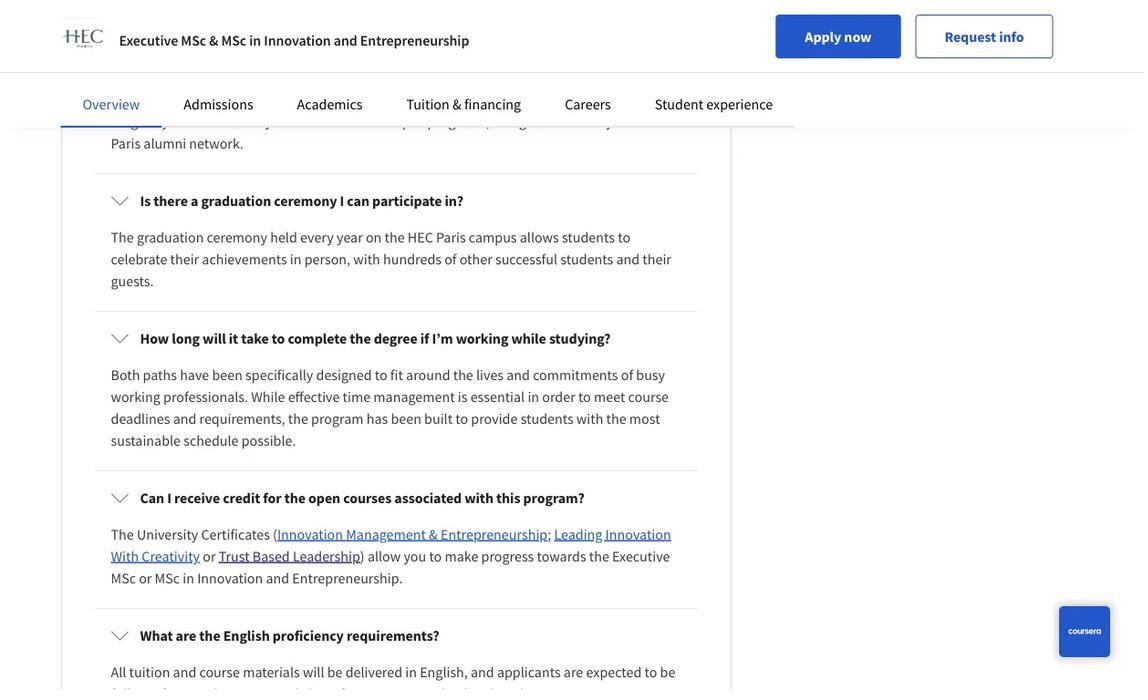 Task type: locate. For each thing, give the bounding box(es) containing it.
and inside the graduation ceremony held every year on the hec paris campus allows students to celebrate their achievements in person, with hundreds of other successful students and their guests.
[[616, 250, 640, 268]]

to inside the graduation ceremony held every year on the hec paris campus allows students to celebrate their achievements in person, with hundreds of other successful students and their guests.
[[618, 228, 631, 246]]

and
[[334, 31, 358, 49], [349, 54, 373, 72], [493, 112, 516, 130], [616, 250, 640, 268], [507, 366, 530, 384], [173, 410, 197, 428], [266, 569, 289, 588], [173, 663, 196, 682], [471, 663, 494, 682]]

based
[[253, 547, 290, 566]]

the inside all tuition and course materials will be delivered in english, and applicants are expected to be fully proficient. there's no english proficiency test involved in the admission process.
[[485, 685, 505, 691]]

working up deadlines
[[111, 388, 160, 406]]

0 vertical spatial paris
[[111, 134, 141, 152]]

1 horizontal spatial be
[[660, 663, 676, 682]]

msc up learning
[[181, 31, 206, 49]]

to right allows
[[618, 228, 631, 246]]

0 vertical spatial &
[[209, 31, 218, 49]]

and inside do the same faculty teach online and on-campus courses? "dropdown button"
[[349, 54, 373, 72]]

join
[[607, 112, 630, 130]]

can
[[347, 192, 370, 210]]

has
[[367, 410, 388, 428]]

1 vertical spatial is
[[458, 388, 468, 406]]

& down the associated
[[429, 526, 438, 544]]

0 horizontal spatial or
[[139, 569, 152, 588]]

of left busy
[[621, 366, 633, 384]]

careers link
[[565, 95, 611, 113]]

1 vertical spatial of
[[445, 250, 457, 268]]

0 vertical spatial or
[[203, 547, 216, 566]]

1 horizontal spatial executive
[[612, 547, 670, 566]]

admissions link
[[184, 95, 253, 113]]

to inside all tuition and course materials will be delivered in english, and applicants are expected to be fully proficient. there's no english proficiency test involved in the admission process.
[[645, 663, 657, 682]]

same up network.
[[195, 112, 228, 130]]

on- right paris'
[[356, 112, 376, 130]]

is left the essential
[[458, 388, 468, 406]]

1 vertical spatial or
[[139, 569, 152, 588]]

1 vertical spatial i
[[167, 489, 171, 507]]

2 vertical spatial of
[[621, 366, 633, 384]]

other
[[460, 250, 493, 268]]

2 vertical spatial will
[[303, 663, 324, 682]]

degree inside "dropdown button"
[[374, 329, 418, 348]]

be right expected
[[660, 663, 676, 682]]

working up lives
[[456, 329, 509, 348]]

0 horizontal spatial working
[[111, 388, 160, 406]]

are up the process.
[[564, 663, 583, 682]]

receive
[[174, 489, 220, 507]]

ceremony up 'every'
[[274, 192, 337, 210]]

i left the can
[[340, 192, 344, 210]]

do the same faculty teach online and on-campus courses?
[[140, 54, 504, 72]]

2 vertical spatial with
[[465, 489, 494, 507]]

programs,
[[428, 112, 490, 130]]

2 horizontal spatial are
[[658, 90, 678, 109]]

it
[[229, 329, 238, 348]]

leading innovation with creativity link
[[111, 526, 671, 566]]

entrepreneurship
[[360, 31, 469, 49], [441, 526, 548, 544]]

0 horizontal spatial ceremony
[[207, 228, 267, 246]]

2 horizontal spatial with
[[577, 410, 604, 428]]

fit
[[390, 366, 403, 384]]

1 vertical spatial are
[[176, 627, 196, 645]]

or left trust
[[203, 547, 216, 566]]

as
[[275, 112, 288, 130]]

1 horizontal spatial ceremony
[[274, 192, 337, 210]]

msc down with
[[111, 569, 136, 588]]

& up "admissions" 'link'
[[209, 31, 218, 49]]

paths
[[143, 366, 177, 384]]

the inside dropdown button
[[284, 489, 306, 507]]

request info button
[[916, 15, 1054, 58]]

is inside digital learning is an integral part of our program portfolio. courses in the degree program are taught by the same faculty as hec paris' on-campus programs, and graduates will join the hec paris alumni network.
[[206, 90, 216, 109]]

1 horizontal spatial degree
[[558, 90, 600, 109]]

learning
[[153, 90, 203, 109]]

1 their from the left
[[170, 250, 199, 268]]

1 horizontal spatial of
[[445, 250, 457, 268]]

person,
[[305, 250, 351, 268]]

0 horizontal spatial been
[[212, 366, 243, 384]]

is there a graduation ceremony i can participate in?
[[140, 192, 464, 210]]

0 horizontal spatial &
[[209, 31, 218, 49]]

overview link
[[83, 95, 140, 113]]

tuition
[[407, 95, 450, 113]]

of left other
[[445, 250, 457, 268]]

faculty up "an"
[[221, 54, 265, 72]]

proficiency down delivered
[[319, 685, 387, 691]]

0 horizontal spatial with
[[353, 250, 380, 268]]

1 vertical spatial with
[[577, 410, 604, 428]]

graduation inside the graduation ceremony held every year on the hec paris campus allows students to celebrate their achievements in person, with hundreds of other successful students and their guests.
[[137, 228, 204, 246]]

program up join
[[603, 90, 655, 109]]

take
[[241, 329, 269, 348]]

tuition
[[129, 663, 170, 682]]

2 vertical spatial &
[[429, 526, 438, 544]]

how long will it take to complete the degree if i'm working while studying?
[[140, 329, 611, 348]]

will right materials
[[303, 663, 324, 682]]

or
[[203, 547, 216, 566], [139, 569, 152, 588]]

1 vertical spatial english
[[272, 685, 316, 691]]

in down held
[[290, 250, 302, 268]]

1 vertical spatial &
[[453, 95, 461, 113]]

1 vertical spatial entrepreneurship
[[441, 526, 548, 544]]

the inside the graduation ceremony held every year on the hec paris campus allows students to celebrate their achievements in person, with hundreds of other successful students and their guests.
[[385, 228, 405, 246]]

same inside digital learning is an integral part of our program portfolio. courses in the degree program are taught by the same faculty as hec paris' on-campus programs, and graduates will join the hec paris alumni network.
[[195, 112, 228, 130]]

1 vertical spatial proficiency
[[319, 685, 387, 691]]

the right for
[[284, 489, 306, 507]]

& right tuition
[[453, 95, 461, 113]]

of left our
[[315, 90, 327, 109]]

working inside both paths have been specifically designed to fit around the lives and commitments of busy working professionals. while effective time management is essential in order to meet course deadlines and requirements, the program has been built to provide students with the most sustainable schedule possible.
[[111, 388, 160, 406]]

towards
[[537, 547, 586, 566]]

course inside all tuition and course materials will be delivered in english, and applicants are expected to be fully proficient. there's no english proficiency test involved in the admission process.
[[199, 663, 240, 682]]

2 horizontal spatial &
[[453, 95, 461, 113]]

working inside "dropdown button"
[[456, 329, 509, 348]]

process.
[[574, 685, 624, 691]]

0 vertical spatial been
[[212, 366, 243, 384]]

0 vertical spatial proficiency
[[273, 627, 344, 645]]

students down order
[[521, 410, 574, 428]]

the left lives
[[453, 366, 473, 384]]

are left experience
[[658, 90, 678, 109]]

have
[[180, 366, 209, 384]]

english down materials
[[272, 685, 316, 691]]

degree left if on the left of the page
[[374, 329, 418, 348]]

graduation right the a on the top
[[201, 192, 271, 210]]

innovation right leading
[[606, 526, 671, 544]]

are right what
[[176, 627, 196, 645]]

in up the graduates
[[520, 90, 532, 109]]

faculty inside digital learning is an integral part of our program portfolio. courses in the degree program are taught by the same faculty as hec paris' on-campus programs, and graduates will join the hec paris alumni network.
[[231, 112, 272, 130]]

hec right the as
[[291, 112, 317, 130]]

0 vertical spatial the
[[111, 228, 134, 246]]

&
[[209, 31, 218, 49], [453, 95, 461, 113], [429, 526, 438, 544]]

entrepreneurship for and
[[360, 31, 469, 49]]

order
[[542, 388, 576, 406]]

1 vertical spatial graduation
[[137, 228, 204, 246]]

0 vertical spatial of
[[315, 90, 327, 109]]

1 vertical spatial will
[[203, 329, 226, 348]]

the inside the graduation ceremony held every year on the hec paris campus allows students to celebrate their achievements in person, with hundreds of other successful students and their guests.
[[111, 228, 134, 246]]

the
[[111, 228, 134, 246], [111, 526, 134, 544]]

program
[[354, 90, 406, 109], [603, 90, 655, 109], [311, 410, 364, 428]]

1 vertical spatial executive
[[612, 547, 670, 566]]

the down leading
[[589, 547, 610, 566]]

progress
[[481, 547, 534, 566]]

the right do
[[160, 54, 181, 72]]

1 horizontal spatial will
[[303, 663, 324, 682]]

2 horizontal spatial will
[[583, 112, 604, 130]]

entrepreneurship up portfolio.
[[360, 31, 469, 49]]

apply now button
[[776, 15, 901, 58]]

with left this
[[465, 489, 494, 507]]

the up celebrate
[[111, 228, 134, 246]]

proficiency up materials
[[273, 627, 344, 645]]

1 vertical spatial been
[[391, 410, 422, 428]]

0 vertical spatial i
[[340, 192, 344, 210]]

with down on
[[353, 250, 380, 268]]

executive
[[119, 31, 178, 49], [612, 547, 670, 566]]

0 vertical spatial students
[[562, 228, 615, 246]]

busy
[[636, 366, 665, 384]]

hec up hundreds
[[408, 228, 433, 246]]

1 horizontal spatial course
[[628, 388, 669, 406]]

the right by
[[172, 112, 192, 130]]

effective
[[288, 388, 340, 406]]

the down effective
[[288, 410, 308, 428]]

tuition & financing
[[407, 95, 521, 113]]

degree up the graduates
[[558, 90, 600, 109]]

campus down portfolio.
[[376, 112, 425, 130]]

0 vertical spatial english
[[223, 627, 270, 645]]

professionals.
[[163, 388, 248, 406]]

apply
[[805, 27, 842, 46]]

student experience link
[[655, 95, 773, 113]]

0 horizontal spatial of
[[315, 90, 327, 109]]

0 vertical spatial course
[[628, 388, 669, 406]]

are inside all tuition and course materials will be delivered in english, and applicants are expected to be fully proficient. there's no english proficiency test involved in the admission process.
[[564, 663, 583, 682]]

careers
[[565, 95, 611, 113]]

for
[[263, 489, 282, 507]]

with inside the graduation ceremony held every year on the hec paris campus allows students to celebrate their achievements in person, with hundreds of other successful students and their guests.
[[353, 250, 380, 268]]

0 vertical spatial working
[[456, 329, 509, 348]]

1 horizontal spatial hec
[[408, 228, 433, 246]]

the down applicants
[[485, 685, 505, 691]]

in inside ) allow you to make progress towards the executive msc or msc in innovation and entrepreneurship.
[[183, 569, 194, 588]]

what
[[140, 627, 173, 645]]

ceremony up achievements
[[207, 228, 267, 246]]

if
[[421, 329, 429, 348]]

2 the from the top
[[111, 526, 134, 544]]

0 vertical spatial executive
[[119, 31, 178, 49]]

paris'
[[320, 112, 353, 130]]

1 vertical spatial ceremony
[[207, 228, 267, 246]]

guests.
[[111, 272, 154, 290]]

involved
[[416, 685, 468, 691]]

sustainable
[[111, 432, 181, 450]]

been down management
[[391, 410, 422, 428]]

students inside both paths have been specifically designed to fit around the lives and commitments of busy working professionals. while effective time management is essential in order to meet course deadlines and requirements, the program has been built to provide students with the most sustainable schedule possible.
[[521, 410, 574, 428]]

to right take
[[272, 329, 285, 348]]

by
[[154, 112, 169, 130]]

1 vertical spatial faculty
[[231, 112, 272, 130]]

ceremony inside dropdown button
[[274, 192, 337, 210]]

1 horizontal spatial their
[[643, 250, 672, 268]]

english up materials
[[223, 627, 270, 645]]

innovation
[[264, 31, 331, 49], [277, 526, 343, 544], [606, 526, 671, 544], [197, 569, 263, 588]]

students right the successful
[[561, 250, 613, 268]]

course up "there's"
[[199, 663, 240, 682]]

both
[[111, 366, 140, 384]]

to left the fit
[[375, 366, 388, 384]]

0 vertical spatial faculty
[[221, 54, 265, 72]]

1 horizontal spatial &
[[429, 526, 438, 544]]

1 vertical spatial degree
[[374, 329, 418, 348]]

0 horizontal spatial will
[[203, 329, 226, 348]]

0 horizontal spatial paris
[[111, 134, 141, 152]]

0 vertical spatial same
[[184, 54, 218, 72]]

0 vertical spatial ceremony
[[274, 192, 337, 210]]

graduation down there
[[137, 228, 204, 246]]

2 horizontal spatial of
[[621, 366, 633, 384]]

1 horizontal spatial are
[[564, 663, 583, 682]]

the up with
[[111, 526, 134, 544]]

with inside both paths have been specifically designed to fit around the lives and commitments of busy working professionals. while effective time management is essential in order to meet course deadlines and requirements, the program has been built to provide students with the most sustainable schedule possible.
[[577, 410, 604, 428]]

program down time
[[311, 410, 364, 428]]

admissions
[[184, 95, 253, 113]]

paris up other
[[436, 228, 466, 246]]

working
[[456, 329, 509, 348], [111, 388, 160, 406]]

associated
[[395, 489, 462, 507]]

0 vertical spatial on-
[[376, 54, 397, 72]]

0 horizontal spatial degree
[[374, 329, 418, 348]]

1 vertical spatial campus
[[376, 112, 425, 130]]

1 vertical spatial on-
[[356, 112, 376, 130]]

0 vertical spatial degree
[[558, 90, 600, 109]]

faculty down the integral
[[231, 112, 272, 130]]

0 horizontal spatial is
[[206, 90, 216, 109]]

every
[[300, 228, 334, 246]]

on- inside "dropdown button"
[[376, 54, 397, 72]]

1 horizontal spatial with
[[465, 489, 494, 507]]

to inside "dropdown button"
[[272, 329, 285, 348]]

will left it
[[203, 329, 226, 348]]

i'm
[[432, 329, 453, 348]]

in right involved
[[471, 685, 482, 691]]

0 horizontal spatial are
[[176, 627, 196, 645]]

will left join
[[583, 112, 604, 130]]

1 horizontal spatial is
[[458, 388, 468, 406]]

hec right join
[[656, 112, 682, 130]]

to right you
[[429, 547, 442, 566]]

1 vertical spatial the
[[111, 526, 134, 544]]

is left "an"
[[206, 90, 216, 109]]

how
[[140, 329, 169, 348]]

same inside "dropdown button"
[[184, 54, 218, 72]]

will inside digital learning is an integral part of our program portfolio. courses in the degree program are taught by the same faculty as hec paris' on-campus programs, and graduates will join the hec paris alumni network.
[[583, 112, 604, 130]]

there's
[[206, 685, 250, 691]]

0 vertical spatial campus
[[397, 54, 446, 72]]

meet
[[594, 388, 625, 406]]

in left order
[[528, 388, 539, 406]]

1 horizontal spatial paris
[[436, 228, 466, 246]]

in down creativity
[[183, 569, 194, 588]]

1 horizontal spatial working
[[456, 329, 509, 348]]

campus inside do the same faculty teach online and on-campus courses? "dropdown button"
[[397, 54, 446, 72]]

0 vertical spatial entrepreneurship
[[360, 31, 469, 49]]

paris down taught
[[111, 134, 141, 152]]

faculty
[[221, 54, 265, 72], [231, 112, 272, 130]]

2 vertical spatial campus
[[469, 228, 517, 246]]

academics
[[297, 95, 363, 113]]

0 horizontal spatial course
[[199, 663, 240, 682]]

innovation down trust
[[197, 569, 263, 588]]

paris inside digital learning is an integral part of our program portfolio. courses in the degree program are taught by the same faculty as hec paris' on-campus programs, and graduates will join the hec paris alumni network.
[[111, 134, 141, 152]]

on-
[[376, 54, 397, 72], [356, 112, 376, 130]]

entrepreneurship up progress
[[441, 526, 548, 544]]

0 horizontal spatial hec
[[291, 112, 317, 130]]

0 horizontal spatial i
[[167, 489, 171, 507]]

been up professionals.
[[212, 366, 243, 384]]

0 vertical spatial is
[[206, 90, 216, 109]]

leading
[[554, 526, 603, 544]]

on- up digital learning is an integral part of our program portfolio. courses in the degree program are taught by the same faculty as hec paris' on-campus programs, and graduates will join the hec paris alumni network.
[[376, 54, 397, 72]]

students right allows
[[562, 228, 615, 246]]

2 vertical spatial students
[[521, 410, 574, 428]]

0 vertical spatial are
[[658, 90, 678, 109]]

0 horizontal spatial english
[[223, 627, 270, 645]]

0 vertical spatial will
[[583, 112, 604, 130]]

1 the from the top
[[111, 228, 134, 246]]

english
[[223, 627, 270, 645], [272, 685, 316, 691]]

in
[[249, 31, 261, 49], [520, 90, 532, 109], [290, 250, 302, 268], [528, 388, 539, 406], [183, 569, 194, 588], [405, 663, 417, 682], [471, 685, 482, 691]]

same up learning
[[184, 54, 218, 72]]

on- inside digital learning is an integral part of our program portfolio. courses in the degree program are taught by the same faculty as hec paris' on-campus programs, and graduates will join the hec paris alumni network.
[[356, 112, 376, 130]]

to right expected
[[645, 663, 657, 682]]

course down busy
[[628, 388, 669, 406]]

student
[[655, 95, 704, 113]]

innovation inside ) allow you to make progress towards the executive msc or msc in innovation and entrepreneurship.
[[197, 569, 263, 588]]

with
[[111, 547, 139, 566]]

around
[[406, 366, 450, 384]]

innovation up teach
[[264, 31, 331, 49]]

1 vertical spatial students
[[561, 250, 613, 268]]

i right 'can'
[[167, 489, 171, 507]]

)
[[360, 547, 365, 566]]

deadlines
[[111, 410, 170, 428]]

the right what
[[199, 627, 220, 645]]

1 horizontal spatial english
[[272, 685, 316, 691]]

campus up portfolio.
[[397, 54, 446, 72]]

applicants
[[497, 663, 561, 682]]

0 horizontal spatial their
[[170, 250, 199, 268]]

0 vertical spatial with
[[353, 250, 380, 268]]

1 vertical spatial paris
[[436, 228, 466, 246]]

1 vertical spatial working
[[111, 388, 160, 406]]

or down creativity
[[139, 569, 152, 588]]

most
[[630, 410, 660, 428]]

2 vertical spatial are
[[564, 663, 583, 682]]

0 horizontal spatial be
[[327, 663, 343, 682]]

be left delivered
[[327, 663, 343, 682]]

the right on
[[385, 228, 405, 246]]

1 vertical spatial course
[[199, 663, 240, 682]]

complete
[[288, 329, 347, 348]]

allows
[[520, 228, 559, 246]]

1 horizontal spatial or
[[203, 547, 216, 566]]

campus up other
[[469, 228, 517, 246]]

executive up do
[[119, 31, 178, 49]]

campus inside digital learning is an integral part of our program portfolio. courses in the degree program are taught by the same faculty as hec paris' on-campus programs, and graduates will join the hec paris alumni network.
[[376, 112, 425, 130]]

0 vertical spatial graduation
[[201, 192, 271, 210]]

and inside digital learning is an integral part of our program portfolio. courses in the degree program are taught by the same faculty as hec paris' on-campus programs, and graduates will join the hec paris alumni network.
[[493, 112, 516, 130]]

with down meet
[[577, 410, 604, 428]]

executive right towards
[[612, 547, 670, 566]]



Task type: describe. For each thing, give the bounding box(es) containing it.
in?
[[445, 192, 464, 210]]

graduates
[[519, 112, 580, 130]]

can i receive credit for the open courses associated with this program?
[[140, 489, 585, 507]]

hec inside the graduation ceremony held every year on the hec paris campus allows students to celebrate their achievements in person, with hundreds of other successful students and their guests.
[[408, 228, 433, 246]]

the university certificates ( innovation management & entrepreneurship ;
[[111, 526, 554, 544]]

and inside ) allow you to make progress towards the executive msc or msc in innovation and entrepreneurship.
[[266, 569, 289, 588]]

apply now
[[805, 27, 872, 46]]

taught
[[111, 112, 151, 130]]

course inside both paths have been specifically designed to fit around the lives and commitments of busy working professionals. while effective time management is essential in order to meet course deadlines and requirements, the program has been built to provide students with the most sustainable schedule possible.
[[628, 388, 669, 406]]

time
[[343, 388, 371, 406]]

the up 'designed'
[[350, 329, 371, 348]]

1 be from the left
[[327, 663, 343, 682]]

of inside the graduation ceremony held every year on the hec paris campus allows students to celebrate their achievements in person, with hundreds of other successful students and their guests.
[[445, 250, 457, 268]]

held
[[270, 228, 297, 246]]

both paths have been specifically designed to fit around the lives and commitments of busy working professionals. while effective time management is essential in order to meet course deadlines and requirements, the program has been built to provide students with the most sustainable schedule possible.
[[111, 366, 669, 450]]

2 their from the left
[[643, 250, 672, 268]]

university
[[137, 526, 198, 544]]

the for the graduation ceremony held every year on the hec paris campus allows students to celebrate their achievements in person, with hundreds of other successful students and their guests.
[[111, 228, 134, 246]]

can i receive credit for the open courses associated with this program? button
[[96, 473, 697, 524]]

english inside all tuition and course materials will be delivered in english, and applicants are expected to be fully proficient. there's no english proficiency test involved in the admission process.
[[272, 685, 316, 691]]

msc up "an"
[[221, 31, 247, 49]]

to down commitments
[[578, 388, 591, 406]]

graduation inside dropdown button
[[201, 192, 271, 210]]

faculty inside "dropdown button"
[[221, 54, 265, 72]]

studying?
[[549, 329, 611, 348]]

management
[[374, 388, 455, 406]]

campus inside the graduation ceremony held every year on the hec paris campus allows students to celebrate their achievements in person, with hundreds of other successful students and their guests.
[[469, 228, 517, 246]]

(
[[273, 526, 277, 544]]

executive msc & msc in innovation and entrepreneurship
[[119, 31, 469, 49]]

the right join
[[633, 112, 653, 130]]

english inside dropdown button
[[223, 627, 270, 645]]

program inside both paths have been specifically designed to fit around the lives and commitments of busy working professionals. while effective time management is essential in order to meet course deadlines and requirements, the program has been built to provide students with the most sustainable schedule possible.
[[311, 410, 364, 428]]

integral
[[237, 90, 284, 109]]

or inside ) allow you to make progress towards the executive msc or msc in innovation and entrepreneurship.
[[139, 569, 152, 588]]

specifically
[[246, 366, 313, 384]]

courses
[[469, 90, 517, 109]]

our
[[330, 90, 351, 109]]

1 horizontal spatial been
[[391, 410, 422, 428]]

in inside both paths have been specifically designed to fit around the lives and commitments of busy working professionals. while effective time management is essential in order to meet course deadlines and requirements, the program has been built to provide students with the most sustainable schedule possible.
[[528, 388, 539, 406]]

you
[[404, 547, 426, 566]]

test
[[390, 685, 413, 691]]

courses?
[[449, 54, 504, 72]]

provide
[[471, 410, 518, 428]]

all tuition and course materials will be delivered in english, and applicants are expected to be fully proficient. there's no english proficiency test involved in the admission process.
[[111, 663, 676, 691]]

what are the english proficiency requirements?
[[140, 627, 439, 645]]

executive inside ) allow you to make progress towards the executive msc or msc in innovation and entrepreneurship.
[[612, 547, 670, 566]]

the inside dropdown button
[[199, 627, 220, 645]]

the down meet
[[606, 410, 627, 428]]

possible.
[[242, 432, 296, 450]]

leadership
[[293, 547, 360, 566]]

degree inside digital learning is an integral part of our program portfolio. courses in the degree program are taught by the same faculty as hec paris' on-campus programs, and graduates will join the hec paris alumni network.
[[558, 90, 600, 109]]

are inside what are the english proficiency requirements? dropdown button
[[176, 627, 196, 645]]

entrepreneurship.
[[292, 569, 403, 588]]

an
[[219, 90, 234, 109]]

in inside the graduation ceremony held every year on the hec paris campus allows students to celebrate their achievements in person, with hundreds of other successful students and their guests.
[[290, 250, 302, 268]]

will inside "dropdown button"
[[203, 329, 226, 348]]

with inside dropdown button
[[465, 489, 494, 507]]

tuition & financing link
[[407, 95, 521, 113]]

year
[[337, 228, 363, 246]]

teach
[[268, 54, 303, 72]]

) allow you to make progress towards the executive msc or msc in innovation and entrepreneurship.
[[111, 547, 670, 588]]

credit
[[223, 489, 260, 507]]

while
[[511, 329, 546, 348]]

on
[[366, 228, 382, 246]]

will inside all tuition and course materials will be delivered in english, and applicants are expected to be fully proficient. there's no english proficiency test involved in the admission process.
[[303, 663, 324, 682]]

a
[[191, 192, 198, 210]]

network.
[[189, 134, 244, 152]]

designed
[[316, 366, 372, 384]]

can
[[140, 489, 164, 507]]

digital learning is an integral part of our program portfolio. courses in the degree program are taught by the same faculty as hec paris' on-campus programs, and graduates will join the hec paris alumni network.
[[111, 90, 682, 152]]

msc down creativity
[[155, 569, 180, 588]]

participate
[[372, 192, 442, 210]]

part
[[286, 90, 312, 109]]

there
[[154, 192, 188, 210]]

paris inside the graduation ceremony held every year on the hec paris campus allows students to celebrate their achievements in person, with hundreds of other successful students and their guests.
[[436, 228, 466, 246]]

financing
[[464, 95, 521, 113]]

all
[[111, 663, 126, 682]]

is
[[140, 192, 151, 210]]

entrepreneurship for &
[[441, 526, 548, 544]]

english,
[[420, 663, 468, 682]]

long
[[172, 329, 200, 348]]

built
[[424, 410, 453, 428]]

of inside digital learning is an integral part of our program portfolio. courses in the degree program are taught by the same faculty as hec paris' on-campus programs, and graduates will join the hec paris alumni network.
[[315, 90, 327, 109]]

or trust based leadership
[[200, 547, 360, 566]]

proficiency inside all tuition and course materials will be delivered in english, and applicants are expected to be fully proficient. there's no english proficiency test involved in the admission process.
[[319, 685, 387, 691]]

creativity
[[142, 547, 200, 566]]

leading innovation with creativity
[[111, 526, 671, 566]]

innovation management & entrepreneurship link
[[277, 526, 548, 544]]

alumni
[[144, 134, 186, 152]]

overview
[[83, 95, 140, 113]]

to right built
[[456, 410, 468, 428]]

info
[[999, 27, 1024, 46]]

successful
[[495, 250, 558, 268]]

in inside digital learning is an integral part of our program portfolio. courses in the degree program are taught by the same faculty as hec paris' on-campus programs, and graduates will join the hec paris alumni network.
[[520, 90, 532, 109]]

of inside both paths have been specifically designed to fit around the lives and commitments of busy working professionals. while effective time management is essential in order to meet course deadlines and requirements, the program has been built to provide students with the most sustainable schedule possible.
[[621, 366, 633, 384]]

program right our
[[354, 90, 406, 109]]

to inside ) allow you to make progress towards the executive msc or msc in innovation and entrepreneurship.
[[429, 547, 442, 566]]

the for the university certificates ( innovation management & entrepreneurship ;
[[111, 526, 134, 544]]

proficient.
[[140, 685, 203, 691]]

proficiency inside dropdown button
[[273, 627, 344, 645]]

in up test
[[405, 663, 417, 682]]

in up the integral
[[249, 31, 261, 49]]

the inside ) allow you to make progress towards the executive msc or msc in innovation and entrepreneurship.
[[589, 547, 610, 566]]

hec paris logo image
[[61, 18, 104, 62]]

student experience
[[655, 95, 773, 113]]

courses
[[343, 489, 392, 507]]

no
[[253, 685, 269, 691]]

schedule
[[184, 432, 239, 450]]

academics link
[[297, 95, 363, 113]]

0 horizontal spatial executive
[[119, 31, 178, 49]]

;
[[548, 526, 551, 544]]

innovation up leadership
[[277, 526, 343, 544]]

1 horizontal spatial i
[[340, 192, 344, 210]]

lives
[[476, 366, 504, 384]]

celebrate
[[111, 250, 167, 268]]

requirements?
[[347, 627, 439, 645]]

ceremony inside the graduation ceremony held every year on the hec paris campus allows students to celebrate their achievements in person, with hundreds of other successful students and their guests.
[[207, 228, 267, 246]]

do
[[140, 54, 157, 72]]

2 horizontal spatial hec
[[656, 112, 682, 130]]

essential
[[471, 388, 525, 406]]

how long will it take to complete the degree if i'm working while studying? button
[[96, 313, 697, 364]]

are inside digital learning is an integral part of our program portfolio. courses in the degree program are taught by the same faculty as hec paris' on-campus programs, and graduates will join the hec paris alumni network.
[[658, 90, 678, 109]]

2 be from the left
[[660, 663, 676, 682]]

is inside both paths have been specifically designed to fit around the lives and commitments of busy working professionals. while effective time management is essential in order to meet course deadlines and requirements, the program has been built to provide students with the most sustainable schedule possible.
[[458, 388, 468, 406]]

experience
[[707, 95, 773, 113]]

the up the graduates
[[535, 90, 555, 109]]

innovation inside leading innovation with creativity
[[606, 526, 671, 544]]

materials
[[243, 663, 300, 682]]



Task type: vqa. For each thing, say whether or not it's contained in the screenshot.


